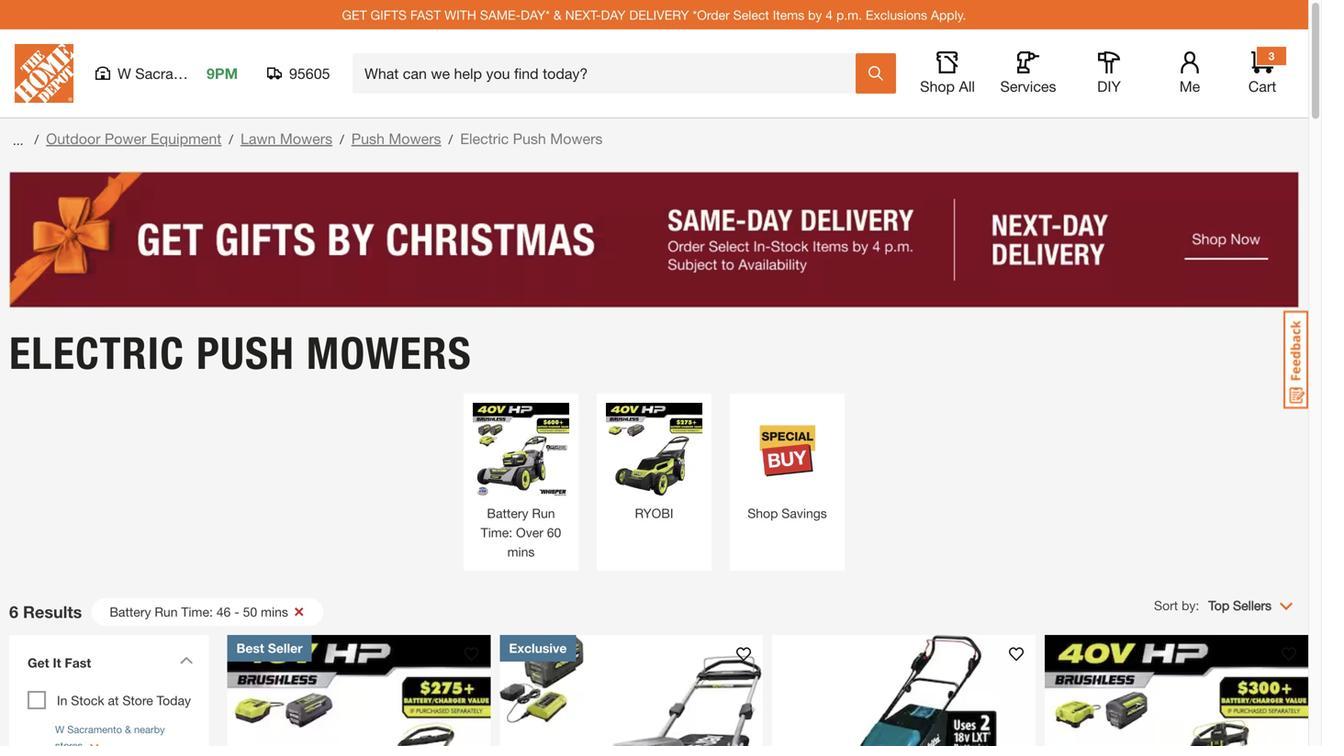 Task type: vqa. For each thing, say whether or not it's contained in the screenshot.
Battery Run Time: 46 - 50 mins's Battery
yes



Task type: locate. For each thing, give the bounding box(es) containing it.
apply.
[[931, 7, 967, 22]]

w for w sacramento & nearby stores
[[55, 724, 64, 736]]

p.m.
[[837, 7, 863, 22]]

0 horizontal spatial mins
[[261, 605, 288, 620]]

1 horizontal spatial sacramento
[[135, 65, 215, 82]]

/ left the 'lawn'
[[229, 132, 233, 147]]

shop inside button
[[920, 78, 955, 95]]

select
[[734, 7, 770, 22]]

diy button
[[1080, 51, 1139, 96]]

1 horizontal spatial run
[[532, 506, 555, 521]]

feedback link image
[[1284, 310, 1309, 410]]

0 vertical spatial &
[[554, 7, 562, 22]]

caret icon image
[[180, 657, 193, 665]]

services button
[[999, 51, 1058, 96]]

at
[[108, 693, 119, 709]]

1 horizontal spatial time:
[[481, 525, 513, 541]]

0 horizontal spatial &
[[125, 724, 131, 736]]

sellers
[[1234, 598, 1272, 614]]

1 horizontal spatial mins
[[508, 545, 535, 560]]

push
[[352, 130, 385, 147], [513, 130, 546, 147], [196, 327, 295, 380]]

0 horizontal spatial time:
[[181, 605, 213, 620]]

shop savings link
[[739, 403, 836, 524]]

run inside button
[[155, 605, 178, 620]]

shop all button
[[919, 51, 977, 96]]

with
[[445, 7, 477, 22]]

0 vertical spatial mins
[[508, 545, 535, 560]]

it
[[53, 656, 61, 671]]

w up power
[[118, 65, 131, 82]]

get it fast link
[[18, 645, 200, 687]]

battery run time: 46 - 50 mins
[[110, 605, 288, 620]]

/ left push mowers link
[[340, 132, 344, 147]]

seller
[[268, 641, 303, 656]]

What can we help you find today? search field
[[365, 54, 855, 93]]

0 horizontal spatial run
[[155, 605, 178, 620]]

outdoor
[[46, 130, 100, 147]]

sacramento up stores
[[67, 724, 122, 736]]

w sacramento 9pm
[[118, 65, 238, 82]]

95605
[[289, 65, 330, 82]]

time: inside button
[[181, 605, 213, 620]]

mins down "over"
[[508, 545, 535, 560]]

1 vertical spatial &
[[125, 724, 131, 736]]

mins inside button
[[261, 605, 288, 620]]

time: left "over"
[[481, 525, 513, 541]]

today
[[157, 693, 191, 709]]

items
[[773, 7, 805, 22]]

0 horizontal spatial w
[[55, 724, 64, 736]]

1 vertical spatial w
[[55, 724, 64, 736]]

battery inside battery run time: over 60 mins
[[487, 506, 529, 521]]

me
[[1180, 78, 1201, 95]]

2 / from the left
[[229, 132, 233, 147]]

best
[[237, 641, 264, 656]]

ryobi
[[635, 506, 674, 521]]

w up stores
[[55, 724, 64, 736]]

95605 button
[[267, 64, 331, 83]]

battery up get it fast link
[[110, 605, 151, 620]]

in stock at store today link
[[57, 693, 191, 709]]

-
[[234, 605, 239, 620]]

4
[[826, 7, 833, 22]]

1 vertical spatial mins
[[261, 605, 288, 620]]

1 horizontal spatial shop
[[920, 78, 955, 95]]

battery for battery run time: 46 - 50 mins
[[110, 605, 151, 620]]

w sacramento & nearby stores
[[55, 724, 165, 747]]

/ right push mowers link
[[449, 132, 453, 147]]

stock
[[71, 693, 104, 709]]

shop
[[920, 78, 955, 95], [748, 506, 778, 521]]

1 vertical spatial shop
[[748, 506, 778, 521]]

results
[[23, 603, 82, 622]]

1 horizontal spatial &
[[554, 7, 562, 22]]

the home depot logo image
[[15, 44, 73, 103]]

18-volt x2 (36v) lxt lithium-ion cordless 21 in. walk behind lawn mower kit w/4 batteries (5.0ah) image
[[773, 636, 1036, 747]]

1 horizontal spatial w
[[118, 65, 131, 82]]

time: for 46
[[181, 605, 213, 620]]

sacramento
[[135, 65, 215, 82], [67, 724, 122, 736]]

outdoor power equipment link
[[46, 130, 222, 147]]

1 horizontal spatial push
[[352, 130, 385, 147]]

1 vertical spatial battery
[[110, 605, 151, 620]]

exclusions
[[866, 7, 928, 22]]

mins inside battery run time: over 60 mins
[[508, 545, 535, 560]]

gifts
[[371, 7, 407, 22]]

sacramento up equipment
[[135, 65, 215, 82]]

mins right the 50 on the left bottom of the page
[[261, 605, 288, 620]]

cart
[[1249, 78, 1277, 95]]

store
[[122, 693, 153, 709]]

run left the 46
[[155, 605, 178, 620]]

exclusive
[[509, 641, 567, 656]]

w
[[118, 65, 131, 82], [55, 724, 64, 736]]

1 horizontal spatial battery
[[487, 506, 529, 521]]

time:
[[481, 525, 513, 541], [181, 605, 213, 620]]

& left nearby
[[125, 724, 131, 736]]

mowers
[[280, 130, 333, 147], [389, 130, 441, 147], [550, 130, 603, 147], [307, 327, 472, 380]]

all
[[959, 78, 975, 95]]

1 / from the left
[[34, 132, 39, 147]]

0 horizontal spatial battery
[[110, 605, 151, 620]]

day*
[[521, 7, 550, 22]]

0 horizontal spatial shop
[[748, 506, 778, 521]]

shop for shop savings
[[748, 506, 778, 521]]

/
[[34, 132, 39, 147], [229, 132, 233, 147], [340, 132, 344, 147], [449, 132, 453, 147]]

shop savings image
[[739, 403, 836, 500]]

0 vertical spatial time:
[[481, 525, 513, 541]]

ryobi link
[[606, 403, 703, 524]]

2 horizontal spatial push
[[513, 130, 546, 147]]

1 vertical spatial sacramento
[[67, 724, 122, 736]]

0 vertical spatial sacramento
[[135, 65, 215, 82]]

get gifts fast with same-day* & next-day delivery *order select items by 4 p.m. exclusions apply.
[[342, 7, 967, 22]]

0 vertical spatial electric
[[460, 130, 509, 147]]

lawn mowers link
[[241, 130, 333, 147]]

50
[[243, 605, 257, 620]]

1 horizontal spatial electric
[[460, 130, 509, 147]]

&
[[554, 7, 562, 22], [125, 724, 131, 736]]

1 vertical spatial run
[[155, 605, 178, 620]]

delivery
[[630, 7, 689, 22]]

run
[[532, 506, 555, 521], [155, 605, 178, 620]]

day
[[601, 7, 626, 22]]

1 vertical spatial electric
[[9, 327, 185, 380]]

/ right ...
[[34, 132, 39, 147]]

sacramento inside w sacramento & nearby stores
[[67, 724, 122, 736]]

shop left savings
[[748, 506, 778, 521]]

sponsored banner image
[[9, 172, 1300, 308]]

electric
[[460, 130, 509, 147], [9, 327, 185, 380]]

0 horizontal spatial sacramento
[[67, 724, 122, 736]]

battery inside button
[[110, 605, 151, 620]]

battery up "over"
[[487, 506, 529, 521]]

1 vertical spatial time:
[[181, 605, 213, 620]]

fast
[[65, 656, 91, 671]]

...
[[13, 133, 23, 148]]

time: inside battery run time: over 60 mins
[[481, 525, 513, 541]]

shop left all
[[920, 78, 955, 95]]

mins
[[508, 545, 535, 560], [261, 605, 288, 620]]

electric push mowers
[[9, 327, 472, 380]]

0 vertical spatial shop
[[920, 78, 955, 95]]

0 vertical spatial run
[[532, 506, 555, 521]]

electric inside ... / outdoor power equipment / lawn mowers / push mowers / electric push mowers
[[460, 130, 509, 147]]

60
[[547, 525, 562, 541]]

best seller
[[237, 641, 303, 656]]

4 / from the left
[[449, 132, 453, 147]]

fast
[[410, 7, 441, 22]]

time: left the 46
[[181, 605, 213, 620]]

battery run time: over 60 mins
[[481, 506, 562, 560]]

0 vertical spatial battery
[[487, 506, 529, 521]]

shop savings
[[748, 506, 827, 521]]

run inside battery run time: over 60 mins
[[532, 506, 555, 521]]

9pm
[[207, 65, 238, 82]]

w inside w sacramento & nearby stores
[[55, 724, 64, 736]]

run up 60
[[532, 506, 555, 521]]

cart 3
[[1249, 50, 1277, 95]]

lawn
[[241, 130, 276, 147]]

& right day*
[[554, 7, 562, 22]]

in
[[57, 693, 67, 709]]

0 vertical spatial w
[[118, 65, 131, 82]]

battery
[[487, 506, 529, 521], [110, 605, 151, 620]]



Task type: describe. For each thing, give the bounding box(es) containing it.
power
[[105, 130, 146, 147]]

battery run time: 46 - 50 mins button
[[91, 599, 323, 626]]

battery run time: over 60 mins image
[[473, 403, 570, 500]]

0 horizontal spatial push
[[196, 327, 295, 380]]

in stock at store today
[[57, 693, 191, 709]]

w for w sacramento 9pm
[[118, 65, 131, 82]]

3 / from the left
[[340, 132, 344, 147]]

run for 46
[[155, 605, 178, 620]]

get it fast
[[28, 656, 91, 671]]

shop for shop all
[[920, 78, 955, 95]]

& inside w sacramento & nearby stores
[[125, 724, 131, 736]]

*order
[[693, 7, 730, 22]]

40v hp brushless 20 in. cordless battery walk behind push mower with 6.0 ah battery and charger image
[[227, 636, 491, 747]]

40v brushless 20 in. cordless battery walk behind push lawn mower with 6.0 ah battery and charger image
[[500, 636, 764, 747]]

run for over
[[532, 506, 555, 521]]

... / outdoor power equipment / lawn mowers / push mowers / electric push mowers
[[9, 130, 603, 148]]

battery run time: over 60 mins link
[[473, 403, 570, 562]]

0 horizontal spatial electric
[[9, 327, 185, 380]]

6 results
[[9, 603, 82, 622]]

sort
[[1155, 598, 1179, 614]]

46
[[217, 605, 231, 620]]

diy
[[1098, 78, 1121, 95]]

40v hp brushless 21 in. battery walk behind multi-blade push lawn mower with 7.5 ah battery and rapid charger image
[[1045, 636, 1309, 747]]

get
[[342, 7, 367, 22]]

sacramento for 9pm
[[135, 65, 215, 82]]

same-
[[480, 7, 521, 22]]

equipment
[[151, 130, 222, 147]]

shop all
[[920, 78, 975, 95]]

services
[[1001, 78, 1057, 95]]

sacramento for &
[[67, 724, 122, 736]]

next-
[[565, 7, 601, 22]]

nearby
[[134, 724, 165, 736]]

sort by: top sellers
[[1155, 598, 1272, 614]]

6
[[9, 603, 18, 622]]

3
[[1269, 50, 1275, 62]]

stores
[[55, 740, 83, 747]]

battery for battery run time: over 60 mins
[[487, 506, 529, 521]]

... button
[[9, 128, 27, 153]]

me button
[[1161, 51, 1220, 96]]

push mowers link
[[352, 130, 441, 147]]

time: for over
[[481, 525, 513, 541]]

by:
[[1182, 598, 1200, 614]]

top
[[1209, 598, 1230, 614]]

over
[[516, 525, 544, 541]]

savings
[[782, 506, 827, 521]]

get
[[28, 656, 49, 671]]

by
[[808, 7, 822, 22]]

ryobi image
[[606, 403, 703, 500]]



